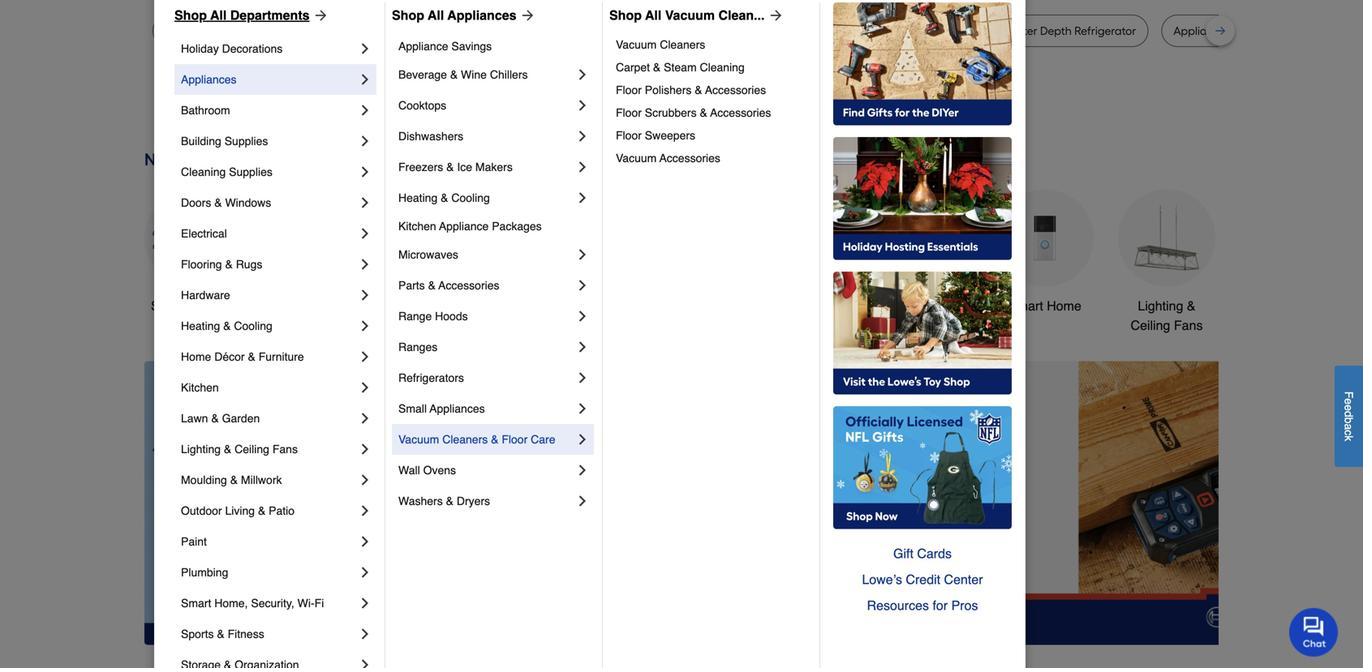 Task type: describe. For each thing, give the bounding box(es) containing it.
k
[[1343, 436, 1356, 442]]

shop for shop all vacuum clean...
[[609, 8, 642, 23]]

christmas decorations
[[524, 299, 593, 333]]

living
[[225, 505, 255, 518]]

chevron right image for microwaves link
[[575, 247, 591, 263]]

home décor & furniture
[[181, 351, 304, 364]]

0 horizontal spatial home
[[181, 351, 211, 364]]

0 horizontal spatial ceiling
[[235, 443, 269, 456]]

chevron right image for moulding & millwork
[[357, 472, 373, 489]]

shop these last-minute gifts. $99 or less. quantities are limited and won't last. image
[[144, 362, 407, 646]]

appliance
[[1174, 24, 1226, 38]]

parts & accessories
[[398, 279, 500, 292]]

outdoor tools & equipment
[[755, 299, 848, 333]]

smart for smart home, security, wi-fi
[[181, 597, 211, 610]]

ice
[[457, 161, 472, 174]]

1 vertical spatial bathroom
[[895, 299, 952, 314]]

departments
[[230, 8, 310, 23]]

smart home link
[[997, 189, 1094, 316]]

kitchen for kitchen appliance packages
[[398, 220, 436, 233]]

floor sweepers
[[616, 129, 696, 142]]

resources
[[867, 599, 929, 614]]

1 vertical spatial cleaning
[[181, 166, 226, 179]]

chevron right image for range hoods
[[575, 308, 591, 325]]

chevron right image for holiday decorations
[[357, 41, 373, 57]]

all for deals
[[185, 299, 199, 314]]

lawn & garden
[[181, 412, 260, 425]]

chevron right image for freezers & ice makers
[[575, 159, 591, 175]]

depth
[[1040, 24, 1072, 38]]

appliance savings link
[[398, 33, 591, 59]]

wall ovens link
[[398, 455, 575, 486]]

1 vertical spatial lighting & ceiling fans
[[181, 443, 298, 456]]

counter depth refrigerator
[[996, 24, 1136, 38]]

heating & cooling for top heating & cooling link
[[398, 192, 490, 205]]

visit the lowe's toy shop. image
[[833, 272, 1012, 395]]

floor polishers & accessories
[[616, 84, 766, 97]]

doors & windows
[[181, 196, 271, 209]]

holiday hosting essentials. image
[[833, 137, 1012, 261]]

holiday decorations
[[181, 42, 283, 55]]

smart home
[[1009, 299, 1082, 314]]

refrigerator for french door refrigerator
[[598, 24, 659, 38]]

beverage
[[398, 68, 447, 81]]

home décor & furniture link
[[181, 342, 357, 373]]

floor for floor sweepers
[[616, 129, 642, 142]]

chevron right image for dishwashers
[[575, 128, 591, 144]]

0 vertical spatial cleaning
[[700, 61, 745, 74]]

0 vertical spatial heating & cooling link
[[398, 183, 575, 213]]

rugs
[[236, 258, 262, 271]]

lowe's
[[862, 573, 902, 588]]

chevron right image for doors & windows
[[357, 195, 373, 211]]

heating for top heating & cooling link
[[398, 192, 438, 205]]

freezers & ice makers
[[398, 161, 513, 174]]

lowe's credit center
[[862, 573, 983, 588]]

1 vertical spatial lighting
[[181, 443, 221, 456]]

vacuum cleaners link
[[616, 33, 808, 56]]

moulding & millwork link
[[181, 465, 357, 496]]

holiday decorations link
[[181, 33, 357, 64]]

refrigerator for counter depth refrigerator
[[1075, 24, 1136, 38]]

sports
[[181, 628, 214, 641]]

beverage & wine chillers link
[[398, 59, 575, 90]]

0 vertical spatial lighting & ceiling fans link
[[1118, 189, 1216, 336]]

washers
[[398, 495, 443, 508]]

clean...
[[719, 8, 765, 23]]

lowe's credit center link
[[833, 567, 1012, 593]]

lowe's wishes you and your family a happy hanukkah. image
[[144, 89, 1219, 130]]

decorations for holiday
[[222, 42, 283, 55]]

cleaners for vacuum cleaners & floor care
[[442, 433, 488, 446]]

washers & dryers link
[[398, 486, 575, 517]]

beverage & wine chillers
[[398, 68, 528, 81]]

credit
[[906, 573, 941, 588]]

arrow left image
[[446, 503, 463, 520]]

vacuum accessories link
[[616, 147, 808, 170]]

chevron right image for cooktops
[[575, 97, 591, 114]]

hoods
[[435, 310, 468, 323]]

vacuum down recommended searches for you "heading" on the top of page
[[665, 8, 715, 23]]

décor
[[214, 351, 245, 364]]

garden
[[222, 412, 260, 425]]

chat invite button image
[[1290, 608, 1339, 657]]

package
[[1229, 24, 1274, 38]]

all for appliances
[[428, 8, 444, 23]]

polishers
[[645, 84, 692, 97]]

carpet & steam cleaning link
[[616, 56, 808, 79]]

chevron right image for refrigerators
[[575, 370, 591, 386]]

floor polishers & accessories link
[[616, 79, 808, 101]]

deals
[[202, 299, 235, 314]]

cooling for the leftmost heating & cooling link
[[234, 320, 273, 333]]

chevron right image for building supplies link
[[357, 133, 373, 149]]

chevron right image for ranges
[[575, 339, 591, 355]]

chevron right image for appliances link
[[357, 71, 373, 88]]

parts
[[398, 279, 425, 292]]

supplies for building supplies
[[225, 135, 268, 148]]

chevron right image for parts & accessories
[[575, 278, 591, 294]]

shop all deals
[[151, 299, 235, 314]]

shop all vacuum clean... link
[[609, 6, 784, 25]]

range
[[398, 310, 432, 323]]

a
[[1343, 424, 1356, 430]]

floor scrubbers & accessories
[[616, 106, 771, 119]]

cooling for top heating & cooling link
[[452, 192, 490, 205]]

ge for ge profile refrigerator
[[381, 24, 396, 38]]

flooring & rugs link
[[181, 249, 357, 280]]

gift
[[894, 547, 914, 562]]

cleaning supplies
[[181, 166, 273, 179]]

1 vertical spatial lighting & ceiling fans link
[[181, 434, 357, 465]]

chevron right image for electrical
[[357, 226, 373, 242]]

accessories inside parts & accessories link
[[439, 279, 500, 292]]

french door refrigerator
[[532, 24, 659, 38]]

cooktops link
[[398, 90, 575, 121]]

arrow right image for shop all vacuum clean...
[[765, 7, 784, 24]]

cards
[[917, 547, 952, 562]]

all for vacuum
[[645, 8, 662, 23]]

chevron right image for vacuum cleaners & floor care
[[575, 432, 591, 448]]

recommended searches for you heading
[[144, 0, 1219, 2]]

patio
[[269, 505, 295, 518]]

shop all departments link
[[174, 6, 329, 25]]

range hoods
[[398, 310, 468, 323]]

freezers
[[398, 161, 443, 174]]

0 horizontal spatial heating & cooling link
[[181, 311, 357, 342]]

ovens
[[423, 464, 456, 477]]

all for departments
[[210, 8, 227, 23]]

heating for the leftmost heating & cooling link
[[181, 320, 220, 333]]

dishwasher
[[899, 24, 958, 38]]

vacuum for vacuum cleaners & floor care
[[398, 433, 439, 446]]

& inside outdoor tools & equipment
[[840, 299, 848, 314]]

vacuum cleaners & floor care link
[[398, 424, 575, 455]]

tools link
[[388, 189, 485, 316]]

scroll to item #2 element
[[782, 615, 824, 624]]

chevron right image for washers & dryers link
[[575, 493, 591, 510]]

0 vertical spatial bathroom
[[181, 104, 230, 117]]

millwork
[[241, 474, 282, 487]]

hardware link
[[181, 280, 357, 311]]

outdoor living & patio
[[181, 505, 295, 518]]

washers & dryers
[[398, 495, 490, 508]]

chevron right image for lighting & ceiling fans
[[357, 441, 373, 458]]

small appliances
[[398, 403, 485, 416]]

smart home, security, wi-fi link
[[181, 588, 357, 619]]

chevron right image for smart home, security, wi-fi link on the bottom of page
[[357, 596, 373, 612]]



Task type: locate. For each thing, give the bounding box(es) containing it.
c
[[1343, 430, 1356, 436]]

doors
[[181, 196, 211, 209]]

cooktops
[[398, 99, 446, 112]]

2 ge from the left
[[811, 24, 827, 38]]

heating down shop all deals
[[181, 320, 220, 333]]

christmas
[[529, 299, 588, 314]]

1 ge from the left
[[381, 24, 396, 38]]

cleaning down building
[[181, 166, 226, 179]]

arrow right image for shop all appliances
[[517, 7, 536, 24]]

security,
[[251, 597, 294, 610]]

tools
[[421, 299, 452, 314], [806, 299, 836, 314]]

building supplies link
[[181, 126, 357, 157]]

accessories inside vacuum accessories link
[[660, 152, 721, 165]]

0 horizontal spatial shop
[[174, 8, 207, 23]]

accessories down sweepers
[[660, 152, 721, 165]]

equipment
[[771, 318, 833, 333]]

home,
[[214, 597, 248, 610]]

heating & cooling link up furniture
[[181, 311, 357, 342]]

0 vertical spatial kitchen
[[398, 220, 436, 233]]

0 horizontal spatial cleaning
[[181, 166, 226, 179]]

0 horizontal spatial profile
[[399, 24, 431, 38]]

0 vertical spatial outdoor
[[755, 299, 802, 314]]

vacuum for vacuum accessories
[[616, 152, 657, 165]]

shop for shop all appliances
[[392, 8, 424, 23]]

ge profile
[[811, 24, 861, 38]]

kitchen appliance packages
[[398, 220, 542, 233]]

small appliances link
[[398, 394, 575, 424]]

electrical link
[[181, 218, 357, 249]]

0 horizontal spatial heating
[[181, 320, 220, 333]]

0 vertical spatial heating
[[398, 192, 438, 205]]

1 horizontal spatial refrigerator
[[598, 24, 659, 38]]

tools inside outdoor tools & equipment
[[806, 299, 836, 314]]

arrow right image inside shop all vacuum clean... link
[[765, 7, 784, 24]]

1 shop from the left
[[174, 8, 207, 23]]

& inside 'link'
[[225, 258, 233, 271]]

0 horizontal spatial decorations
[[222, 42, 283, 55]]

refrigerator right depth
[[1075, 24, 1136, 38]]

chevron right image for outdoor living & patio
[[357, 503, 373, 519]]

advertisement region
[[506, 362, 1293, 649]]

2 horizontal spatial refrigerator
[[1075, 24, 1136, 38]]

wine
[[461, 68, 487, 81]]

shop up ge profile refrigerator
[[392, 8, 424, 23]]

0 vertical spatial lighting
[[1138, 299, 1184, 314]]

0 horizontal spatial smart
[[181, 597, 211, 610]]

1 horizontal spatial bathroom
[[895, 299, 952, 314]]

building
[[181, 135, 221, 148]]

0 horizontal spatial bathroom
[[181, 104, 230, 117]]

kitchen up microwaves
[[398, 220, 436, 233]]

paint
[[181, 536, 207, 549]]

0 vertical spatial supplies
[[225, 135, 268, 148]]

decorations down 'shop all departments' link
[[222, 42, 283, 55]]

1 horizontal spatial smart
[[1009, 299, 1044, 314]]

1 vertical spatial appliances
[[181, 73, 237, 86]]

tools inside "link"
[[421, 299, 452, 314]]

appliance savings
[[398, 40, 492, 53]]

cooling up kitchen appliance packages
[[452, 192, 490, 205]]

refrigerator for ge profile refrigerator
[[433, 24, 495, 38]]

moulding & millwork
[[181, 474, 282, 487]]

&
[[653, 61, 661, 74], [450, 68, 458, 81], [695, 84, 702, 97], [700, 106, 708, 119], [446, 161, 454, 174], [441, 192, 448, 205], [214, 196, 222, 209], [225, 258, 233, 271], [428, 279, 436, 292], [840, 299, 848, 314], [1187, 299, 1196, 314], [223, 320, 231, 333], [248, 351, 255, 364], [211, 412, 219, 425], [491, 433, 499, 446], [224, 443, 232, 456], [230, 474, 238, 487], [446, 495, 454, 508], [258, 505, 266, 518], [217, 628, 225, 641]]

1 horizontal spatial shop
[[392, 8, 424, 23]]

tools down parts & accessories
[[421, 299, 452, 314]]

profile for ge profile
[[829, 24, 861, 38]]

0 horizontal spatial lighting & ceiling fans
[[181, 443, 298, 456]]

1 vertical spatial smart
[[181, 597, 211, 610]]

shop up holiday
[[174, 8, 207, 23]]

shop up french door refrigerator
[[609, 8, 642, 23]]

heating & cooling link down makers
[[398, 183, 575, 213]]

cleaning supplies link
[[181, 157, 357, 187]]

2 refrigerator from the left
[[598, 24, 659, 38]]

floor scrubbers & accessories link
[[616, 101, 808, 124]]

1 horizontal spatial heating & cooling link
[[398, 183, 575, 213]]

vacuum down floor sweepers
[[616, 152, 657, 165]]

0 vertical spatial lighting & ceiling fans
[[1131, 299, 1203, 333]]

appliances up 'vacuum cleaners & floor care'
[[430, 403, 485, 416]]

0 horizontal spatial refrigerator
[[433, 24, 495, 38]]

chevron right image
[[357, 41, 373, 57], [575, 67, 591, 83], [575, 97, 591, 114], [575, 128, 591, 144], [575, 159, 591, 175], [357, 195, 373, 211], [357, 226, 373, 242], [575, 278, 591, 294], [357, 287, 373, 304], [575, 308, 591, 325], [575, 339, 591, 355], [357, 349, 373, 365], [575, 370, 591, 386], [575, 432, 591, 448], [357, 441, 373, 458], [357, 472, 373, 489], [357, 503, 373, 519], [357, 565, 373, 581]]

1 vertical spatial cooling
[[234, 320, 273, 333]]

refrigerator up savings
[[433, 24, 495, 38]]

0 vertical spatial appliances
[[448, 8, 517, 23]]

moulding
[[181, 474, 227, 487]]

tools up equipment
[[806, 299, 836, 314]]

packages
[[492, 220, 542, 233]]

resources for pros link
[[833, 593, 1012, 619]]

hardware
[[181, 289, 230, 302]]

wall
[[398, 464, 420, 477]]

dishwashers link
[[398, 121, 575, 152]]

0 horizontal spatial tools
[[421, 299, 452, 314]]

1 horizontal spatial profile
[[829, 24, 861, 38]]

1 horizontal spatial cooling
[[452, 192, 490, 205]]

smart home, security, wi-fi
[[181, 597, 324, 610]]

1 vertical spatial bathroom link
[[875, 189, 972, 316]]

counter
[[996, 24, 1038, 38]]

chevron right image for plumbing
[[357, 565, 373, 581]]

1 profile from the left
[[399, 24, 431, 38]]

1 vertical spatial heating & cooling link
[[181, 311, 357, 342]]

appliances link
[[181, 64, 357, 95]]

lawn & garden link
[[181, 403, 357, 434]]

0 horizontal spatial heating & cooling
[[181, 320, 273, 333]]

chevron right image for flooring & rugs 'link'
[[357, 256, 373, 273]]

heating & cooling down the deals
[[181, 320, 273, 333]]

1 horizontal spatial lighting & ceiling fans
[[1131, 299, 1203, 333]]

2 e from the top
[[1343, 405, 1356, 411]]

2 profile from the left
[[829, 24, 861, 38]]

1 horizontal spatial ceiling
[[1131, 318, 1171, 333]]

f
[[1343, 392, 1356, 399]]

officially licensed n f l gifts. shop now. image
[[833, 407, 1012, 530]]

microwaves link
[[398, 239, 575, 270]]

vacuum down small
[[398, 433, 439, 446]]

cooling up home décor & furniture
[[234, 320, 273, 333]]

freezers & ice makers link
[[398, 152, 575, 183]]

cleaners for vacuum cleaners
[[660, 38, 705, 51]]

supplies up "cleaning supplies"
[[225, 135, 268, 148]]

1 vertical spatial decorations
[[524, 318, 593, 333]]

0 vertical spatial ceiling
[[1131, 318, 1171, 333]]

1 tools from the left
[[421, 299, 452, 314]]

1 e from the top
[[1343, 399, 1356, 405]]

accessories down microwaves link
[[439, 279, 500, 292]]

ranges
[[398, 341, 438, 354]]

shop
[[174, 8, 207, 23], [392, 8, 424, 23], [609, 8, 642, 23]]

all up vacuum cleaners at the top
[[645, 8, 662, 23]]

chevron right image for the leftmost heating & cooling link
[[357, 318, 373, 334]]

1 horizontal spatial outdoor
[[755, 299, 802, 314]]

2 shop from the left
[[392, 8, 424, 23]]

supplies up windows
[[229, 166, 273, 179]]

chevron right image for hardware
[[357, 287, 373, 304]]

b
[[1343, 418, 1356, 424]]

accessories inside the floor scrubbers & accessories link
[[710, 106, 771, 119]]

1 horizontal spatial tools
[[806, 299, 836, 314]]

holiday
[[181, 42, 219, 55]]

appliance up microwaves link
[[439, 220, 489, 233]]

all right shop
[[185, 299, 199, 314]]

christmas decorations link
[[510, 189, 607, 336]]

decorations down christmas
[[524, 318, 593, 333]]

chevron right image for wall ovens link
[[575, 463, 591, 479]]

1 vertical spatial kitchen
[[181, 381, 219, 394]]

e up b
[[1343, 405, 1356, 411]]

cleaners up carpet & steam cleaning in the top of the page
[[660, 38, 705, 51]]

all inside shop all vacuum clean... link
[[645, 8, 662, 23]]

arrow right image for shop all departments
[[310, 7, 329, 24]]

wall ovens
[[398, 464, 456, 477]]

0 horizontal spatial kitchen
[[181, 381, 219, 394]]

chevron right image for home décor & furniture
[[357, 349, 373, 365]]

heating & cooling down freezers & ice makers
[[398, 192, 490, 205]]

plumbing
[[181, 566, 228, 579]]

accessories up the floor scrubbers & accessories link
[[705, 84, 766, 97]]

all up "holiday decorations"
[[210, 8, 227, 23]]

0 vertical spatial appliance
[[398, 40, 448, 53]]

1 horizontal spatial heating & cooling
[[398, 192, 490, 205]]

chevron right image for lawn & garden link
[[357, 411, 373, 427]]

appliance package
[[1174, 24, 1274, 38]]

french
[[532, 24, 567, 38]]

microwaves
[[398, 248, 458, 261]]

vacuum for vacuum cleaners
[[616, 38, 657, 51]]

accessories inside "floor polishers & accessories" link
[[705, 84, 766, 97]]

1 vertical spatial cleaners
[[442, 433, 488, 446]]

floor for floor scrubbers & accessories
[[616, 106, 642, 119]]

all inside the shop all deals link
[[185, 299, 199, 314]]

vacuum up carpet
[[616, 38, 657, 51]]

arrow right image inside 'shop all departments' link
[[310, 7, 329, 24]]

0 horizontal spatial lighting
[[181, 443, 221, 456]]

0 horizontal spatial bathroom link
[[181, 95, 357, 126]]

all inside 'shop all departments' link
[[210, 8, 227, 23]]

chevron right image for 'kitchen' link
[[357, 380, 373, 396]]

heating & cooling for the leftmost heating & cooling link
[[181, 320, 273, 333]]

floor left sweepers
[[616, 129, 642, 142]]

decorations for christmas
[[524, 318, 593, 333]]

all up ge profile refrigerator
[[428, 8, 444, 23]]

refrigerator up vacuum cleaners at the top
[[598, 24, 659, 38]]

appliances up savings
[[448, 8, 517, 23]]

0 horizontal spatial cooling
[[234, 320, 273, 333]]

heating down the freezers
[[398, 192, 438, 205]]

cleaning down vacuum cleaners link
[[700, 61, 745, 74]]

1 horizontal spatial lighting & ceiling fans link
[[1118, 189, 1216, 336]]

0 horizontal spatial ge
[[381, 24, 396, 38]]

2 horizontal spatial shop
[[609, 8, 642, 23]]

1 horizontal spatial cleaning
[[700, 61, 745, 74]]

0 vertical spatial cooling
[[452, 192, 490, 205]]

door
[[570, 24, 595, 38]]

refrigerators link
[[398, 363, 575, 394]]

e up "d"
[[1343, 399, 1356, 405]]

1 vertical spatial fans
[[273, 443, 298, 456]]

floor left care
[[502, 433, 528, 446]]

chevron right image for top heating & cooling link
[[575, 190, 591, 206]]

chevron right image for paint link
[[357, 534, 373, 550]]

2 tools from the left
[[806, 299, 836, 314]]

1 horizontal spatial ge
[[811, 24, 827, 38]]

chevron right image for cleaning supplies link
[[357, 164, 373, 180]]

all inside shop all appliances link
[[428, 8, 444, 23]]

2 vertical spatial appliances
[[430, 403, 485, 416]]

profile for ge profile refrigerator
[[399, 24, 431, 38]]

bathroom
[[181, 104, 230, 117], [895, 299, 952, 314]]

new deals every day during 25 days of deals image
[[144, 146, 1219, 173]]

accessories up "floor sweepers" link at the top
[[710, 106, 771, 119]]

d
[[1343, 411, 1356, 418]]

outdoor living & patio link
[[181, 496, 357, 527]]

1 vertical spatial ceiling
[[235, 443, 269, 456]]

0 vertical spatial fans
[[1174, 318, 1203, 333]]

scrubbers
[[645, 106, 697, 119]]

1 horizontal spatial fans
[[1174, 318, 1203, 333]]

0 horizontal spatial lighting & ceiling fans link
[[181, 434, 357, 465]]

shop for shop all departments
[[174, 8, 207, 23]]

kitchen for kitchen
[[181, 381, 219, 394]]

smart
[[1009, 299, 1044, 314], [181, 597, 211, 610]]

1 refrigerator from the left
[[433, 24, 495, 38]]

1 vertical spatial heating
[[181, 320, 220, 333]]

ge for ge profile
[[811, 24, 827, 38]]

supplies for cleaning supplies
[[229, 166, 273, 179]]

flooring
[[181, 258, 222, 271]]

chevron right image for the sports & fitness link
[[357, 627, 373, 643]]

pros
[[952, 599, 978, 614]]

1 horizontal spatial bathroom link
[[875, 189, 972, 316]]

3 refrigerator from the left
[[1075, 24, 1136, 38]]

outdoor tools & equipment link
[[753, 189, 851, 336]]

parts & accessories link
[[398, 270, 575, 301]]

furniture
[[259, 351, 304, 364]]

1 horizontal spatial decorations
[[524, 318, 593, 333]]

1 vertical spatial home
[[181, 351, 211, 364]]

outdoor for outdoor tools & equipment
[[755, 299, 802, 314]]

range hoods link
[[398, 301, 575, 332]]

0 horizontal spatial fans
[[273, 443, 298, 456]]

care
[[531, 433, 556, 446]]

building supplies
[[181, 135, 268, 148]]

1 horizontal spatial home
[[1047, 299, 1082, 314]]

chillers
[[490, 68, 528, 81]]

appliances down holiday
[[181, 73, 237, 86]]

all
[[210, 8, 227, 23], [428, 8, 444, 23], [645, 8, 662, 23], [185, 299, 199, 314]]

outdoor down moulding
[[181, 505, 222, 518]]

chevron right image for small appliances link
[[575, 401, 591, 417]]

fi
[[315, 597, 324, 610]]

1 vertical spatial heating & cooling
[[181, 320, 273, 333]]

0 vertical spatial heating & cooling
[[398, 192, 490, 205]]

arrow right image inside shop all appliances link
[[517, 7, 536, 24]]

outdoor for outdoor living & patio
[[181, 505, 222, 518]]

floor down carpet
[[616, 84, 642, 97]]

1 horizontal spatial cleaners
[[660, 38, 705, 51]]

0 vertical spatial home
[[1047, 299, 1082, 314]]

vacuum accessories
[[616, 152, 721, 165]]

floor sweepers link
[[616, 124, 808, 147]]

kitchen up lawn
[[181, 381, 219, 394]]

1 vertical spatial outdoor
[[181, 505, 222, 518]]

kitchen
[[398, 220, 436, 233], [181, 381, 219, 394]]

1 horizontal spatial heating
[[398, 192, 438, 205]]

1 vertical spatial supplies
[[229, 166, 273, 179]]

0 horizontal spatial outdoor
[[181, 505, 222, 518]]

0 horizontal spatial cleaners
[[442, 433, 488, 446]]

electrical
[[181, 227, 227, 240]]

sports & fitness link
[[181, 619, 357, 650]]

1 vertical spatial appliance
[[439, 220, 489, 233]]

flooring & rugs
[[181, 258, 262, 271]]

chevron right image
[[357, 71, 373, 88], [357, 102, 373, 118], [357, 133, 373, 149], [357, 164, 373, 180], [575, 190, 591, 206], [575, 247, 591, 263], [357, 256, 373, 273], [357, 318, 373, 334], [357, 380, 373, 396], [575, 401, 591, 417], [357, 411, 373, 427], [575, 463, 591, 479], [575, 493, 591, 510], [357, 534, 373, 550], [357, 596, 373, 612], [357, 627, 373, 643], [357, 657, 373, 669]]

floor up floor sweepers
[[616, 106, 642, 119]]

fans
[[1174, 318, 1203, 333], [273, 443, 298, 456]]

3 shop from the left
[[609, 8, 642, 23]]

0 vertical spatial cleaners
[[660, 38, 705, 51]]

floor for floor polishers & accessories
[[616, 84, 642, 97]]

arrow right image
[[310, 7, 329, 24], [517, 7, 536, 24], [765, 7, 784, 24], [1189, 503, 1205, 520]]

0 vertical spatial smart
[[1009, 299, 1044, 314]]

chevron right image for beverage & wine chillers
[[575, 67, 591, 83]]

0 vertical spatial bathroom link
[[181, 95, 357, 126]]

cleaners down small appliances link
[[442, 433, 488, 446]]

outdoor up equipment
[[755, 299, 802, 314]]

doors & windows link
[[181, 187, 357, 218]]

1 horizontal spatial kitchen
[[398, 220, 436, 233]]

lighting & ceiling fans
[[1131, 299, 1203, 333], [181, 443, 298, 456]]

f e e d b a c k
[[1343, 392, 1356, 442]]

0 vertical spatial decorations
[[222, 42, 283, 55]]

f e e d b a c k button
[[1335, 366, 1363, 467]]

up to 30 percent off select major appliances. plus, save up to an extra $750 on major appliances. image
[[0, 362, 506, 645]]

chevron right image for the left bathroom link
[[357, 102, 373, 118]]

smart for smart home
[[1009, 299, 1044, 314]]

gift cards
[[894, 547, 952, 562]]

appliance down ge profile refrigerator
[[398, 40, 448, 53]]

find gifts for the diyer. image
[[833, 2, 1012, 126]]

1 horizontal spatial lighting
[[1138, 299, 1184, 314]]

plumbing link
[[181, 558, 357, 588]]

sweepers
[[645, 129, 696, 142]]

outdoor inside outdoor tools & equipment
[[755, 299, 802, 314]]



Task type: vqa. For each thing, say whether or not it's contained in the screenshot.
Paint's chevron right icon
yes



